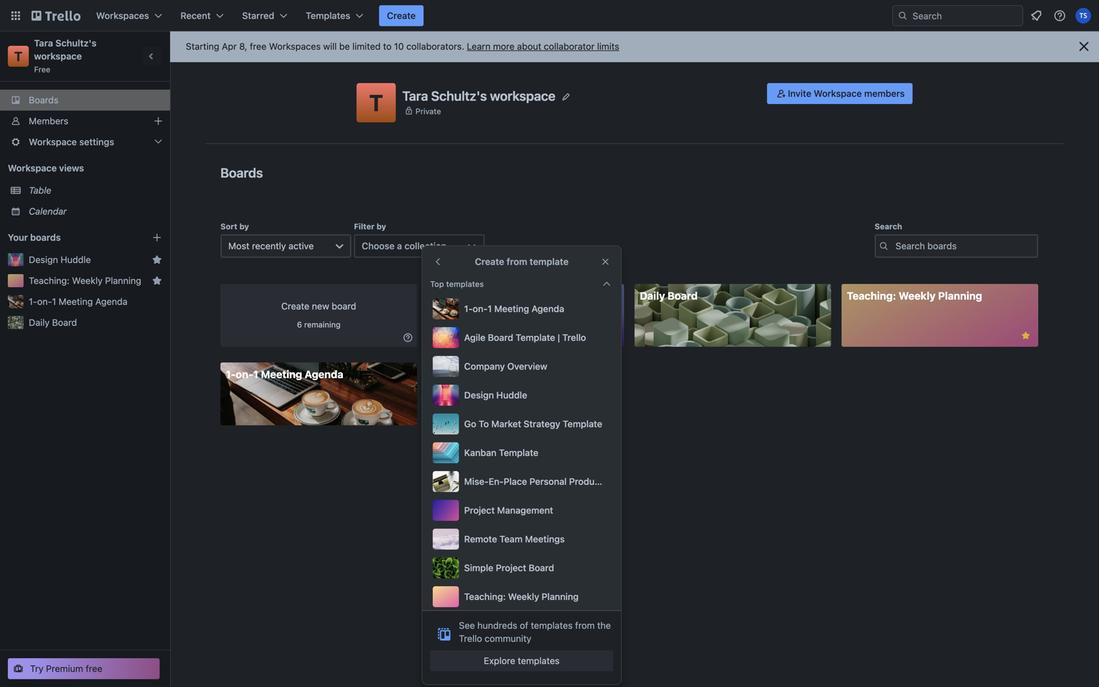 Task type: describe. For each thing, give the bounding box(es) containing it.
0 vertical spatial teaching:
[[29, 275, 70, 286]]

remote
[[464, 534, 497, 544]]

teaching: weekly planning link
[[842, 284, 1038, 347]]

workspace for tara schultz's workspace free
[[34, 51, 82, 62]]

explore templates link
[[430, 650, 613, 671]]

trello inside see hundreds of templates from the trello community
[[459, 633, 482, 644]]

close popover image
[[600, 256, 611, 267]]

0 vertical spatial huddle
[[61, 254, 91, 265]]

starred icon image for teaching: weekly planning
[[152, 275, 162, 286]]

market
[[491, 418, 521, 429]]

explore templates
[[484, 655, 560, 666]]

create button
[[379, 5, 424, 26]]

sort by
[[220, 222, 249, 231]]

t button
[[357, 83, 396, 122]]

board inside button
[[488, 332, 513, 343]]

hundreds
[[477, 620, 517, 631]]

6 remaining
[[297, 320, 341, 329]]

remote team meetings button
[[430, 526, 613, 552]]

0 horizontal spatial meeting
[[59, 296, 93, 307]]

table link
[[29, 184, 162, 197]]

collaborator
[[544, 41, 595, 52]]

create new board
[[281, 301, 356, 311]]

a
[[397, 240, 402, 251]]

1 horizontal spatial agenda
[[305, 368, 343, 380]]

0 horizontal spatial agenda
[[95, 296, 128, 307]]

recently
[[252, 240, 286, 251]]

kanban
[[464, 447, 497, 458]]

1 vertical spatial design huddle button
[[430, 382, 613, 408]]

board
[[332, 301, 356, 311]]

to
[[479, 418, 489, 429]]

recent button
[[173, 5, 232, 26]]

team
[[500, 534, 523, 544]]

1 horizontal spatial 1
[[253, 368, 258, 380]]

0 horizontal spatial 1-on-1 meeting agenda link
[[29, 295, 162, 308]]

overview
[[507, 361, 547, 372]]

0 vertical spatial design huddle button
[[29, 253, 147, 266]]

|
[[558, 332, 560, 343]]

planning inside teaching: weekly planning link
[[938, 290, 982, 302]]

Search field
[[908, 6, 1023, 26]]

to
[[383, 41, 392, 52]]

starred icon image for design huddle
[[152, 255, 162, 265]]

remote team meetings
[[464, 534, 565, 544]]

0 vertical spatial free
[[250, 41, 267, 52]]

1 vertical spatial design
[[433, 290, 468, 302]]

most
[[228, 240, 249, 251]]

open information menu image
[[1053, 9, 1067, 22]]

most recently active
[[228, 240, 314, 251]]

tara schultz's workspace link
[[34, 38, 99, 62]]

Search text field
[[875, 234, 1038, 258]]

8,
[[239, 41, 247, 52]]

filter by
[[354, 222, 386, 231]]

workspace for views
[[8, 163, 57, 173]]

tara for tara schultz's workspace
[[402, 88, 428, 103]]

limited
[[352, 41, 381, 52]]

1 horizontal spatial meeting
[[261, 368, 302, 380]]

1 vertical spatial project
[[496, 562, 526, 573]]

0 horizontal spatial daily
[[29, 317, 50, 328]]

starred
[[242, 10, 274, 21]]

1- inside button
[[464, 303, 473, 314]]

search
[[875, 222, 902, 231]]

company
[[464, 361, 505, 372]]

schultz's for tara schultz's workspace free
[[55, 38, 97, 48]]

1-on-1 meeting agenda inside button
[[464, 303, 564, 314]]

calendar
[[29, 206, 67, 217]]

create from template
[[475, 256, 569, 267]]

0 horizontal spatial 1
[[52, 296, 56, 307]]

back to home image
[[31, 5, 80, 26]]

create for create from template
[[475, 256, 504, 267]]

simple
[[464, 562, 493, 573]]

personal
[[530, 476, 567, 487]]

tara schultz (taraschultz7) image
[[1076, 8, 1091, 24]]

management
[[497, 505, 553, 516]]

boards
[[30, 232, 61, 243]]

invite
[[788, 88, 812, 99]]

0 vertical spatial design huddle
[[29, 254, 91, 265]]

free inside button
[[86, 663, 102, 674]]

template
[[530, 256, 569, 267]]

starred button
[[234, 5, 295, 26]]

0 horizontal spatial from
[[507, 256, 527, 267]]

workspace views
[[8, 163, 84, 173]]

0 vertical spatial boards
[[29, 95, 58, 105]]

1 horizontal spatial daily board link
[[635, 284, 831, 347]]

design huddle link
[[428, 284, 624, 347]]

agile
[[464, 332, 486, 343]]

project management
[[464, 505, 553, 516]]

explore
[[484, 655, 515, 666]]

by for sort by
[[239, 222, 249, 231]]

free
[[34, 65, 50, 74]]

create for create
[[387, 10, 416, 21]]

views
[[59, 163, 84, 173]]

about
[[517, 41, 541, 52]]

your boards
[[8, 232, 61, 243]]

0 horizontal spatial weekly
[[72, 275, 103, 286]]

1 inside button
[[488, 303, 492, 314]]

tara schultz's workspace free
[[34, 38, 99, 74]]

1 vertical spatial workspaces
[[269, 41, 321, 52]]

private
[[415, 106, 441, 116]]

remaining
[[304, 320, 341, 329]]

try
[[30, 663, 43, 674]]

planning inside menu
[[542, 591, 579, 602]]

invite workspace members button
[[767, 83, 913, 104]]

workspaces button
[[88, 5, 170, 26]]

sort
[[220, 222, 237, 231]]

templates
[[306, 10, 350, 21]]

on- inside the 1-on-1 meeting agenda button
[[473, 303, 488, 314]]

design inside menu
[[464, 390, 494, 400]]

go to market strategy template
[[464, 418, 602, 429]]

teaching: inside menu
[[464, 591, 506, 602]]

workspaces inside popup button
[[96, 10, 149, 21]]

collaborators.
[[406, 41, 464, 52]]

community
[[485, 633, 531, 644]]

recent
[[181, 10, 211, 21]]

0 horizontal spatial on-
[[37, 296, 52, 307]]

teaching: weekly planning inside menu
[[464, 591, 579, 602]]

templates for explore templates
[[518, 655, 560, 666]]

top
[[430, 279, 444, 289]]

click to unstar this board. it will be removed from your starred list. image
[[1020, 330, 1032, 342]]

calendar link
[[29, 205, 162, 218]]

project management button
[[430, 497, 613, 523]]

active
[[289, 240, 314, 251]]

0 horizontal spatial 1-
[[29, 296, 37, 307]]

kanban template
[[464, 447, 538, 458]]

schultz's for tara schultz's workspace
[[431, 88, 487, 103]]

template inside button
[[516, 332, 555, 343]]

mise-en-place personal productivity system
[[464, 476, 655, 487]]

sm image
[[775, 87, 788, 100]]



Task type: locate. For each thing, give the bounding box(es) containing it.
1 horizontal spatial trello
[[562, 332, 586, 343]]

by for filter by
[[377, 222, 386, 231]]

workspace inside invite workspace members button
[[814, 88, 862, 99]]

1-on-1 meeting agenda button
[[430, 296, 613, 322]]

try premium free
[[30, 663, 102, 674]]

agenda
[[95, 296, 128, 307], [532, 303, 564, 314], [305, 368, 343, 380]]

primary element
[[0, 0, 1099, 31]]

1 horizontal spatial teaching: weekly planning
[[464, 591, 579, 602]]

project
[[464, 505, 495, 516], [496, 562, 526, 573]]

1 horizontal spatial from
[[575, 620, 595, 631]]

by right filter
[[377, 222, 386, 231]]

0 horizontal spatial schultz's
[[55, 38, 97, 48]]

filter
[[354, 222, 375, 231]]

place
[[504, 476, 527, 487]]

starred icon image
[[152, 255, 162, 265], [152, 275, 162, 286]]

mise-
[[464, 476, 489, 487]]

0 vertical spatial daily board
[[640, 290, 698, 302]]

1 horizontal spatial design huddle button
[[430, 382, 613, 408]]

template right the strategy
[[563, 418, 602, 429]]

schultz's up 'private'
[[431, 88, 487, 103]]

workspace down "about"
[[490, 88, 556, 103]]

1-
[[29, 296, 37, 307], [464, 303, 473, 314], [226, 368, 236, 380]]

choose
[[362, 240, 395, 251]]

1-on-1 meeting agenda down 6 at the top left of the page
[[226, 368, 343, 380]]

boards
[[29, 95, 58, 105], [220, 165, 263, 180]]

0 horizontal spatial trello
[[459, 633, 482, 644]]

en-
[[489, 476, 504, 487]]

trello inside button
[[562, 332, 586, 343]]

0 vertical spatial daily
[[640, 290, 665, 302]]

1 horizontal spatial planning
[[542, 591, 579, 602]]

0 horizontal spatial free
[[86, 663, 102, 674]]

1 horizontal spatial 1-
[[226, 368, 236, 380]]

limits
[[597, 41, 619, 52]]

board inside button
[[529, 562, 554, 573]]

1 horizontal spatial 1-on-1 meeting agenda
[[226, 368, 343, 380]]

weekly inside menu
[[508, 591, 539, 602]]

starting
[[186, 41, 219, 52]]

create inside create button
[[387, 10, 416, 21]]

workspaces left will
[[269, 41, 321, 52]]

workspace for settings
[[29, 136, 77, 147]]

t inside button
[[369, 89, 383, 116]]

workspace inside workspace settings popup button
[[29, 136, 77, 147]]

1 vertical spatial 1-on-1 meeting agenda link
[[220, 362, 417, 425]]

0 horizontal spatial workspaces
[[96, 10, 149, 21]]

6
[[297, 320, 302, 329]]

0 vertical spatial workspace
[[34, 51, 82, 62]]

huddle down top templates at the left top
[[470, 290, 507, 302]]

workspace down members
[[29, 136, 77, 147]]

templates for top templates
[[446, 279, 484, 289]]

company overview button
[[430, 353, 613, 379]]

sm image
[[401, 331, 414, 344]]

0 vertical spatial planning
[[105, 275, 141, 286]]

workspace up free
[[34, 51, 82, 62]]

tara inside tara schultz's workspace free
[[34, 38, 53, 48]]

2 vertical spatial design huddle
[[464, 390, 527, 400]]

tara up 'private'
[[402, 88, 428, 103]]

0 vertical spatial starred icon image
[[152, 255, 162, 265]]

tara
[[34, 38, 53, 48], [402, 88, 428, 103]]

weekly
[[72, 275, 103, 286], [899, 290, 936, 302], [508, 591, 539, 602]]

meeting down your boards with 4 items element
[[59, 296, 93, 307]]

0 horizontal spatial 1-on-1 meeting agenda
[[29, 296, 128, 307]]

add board image
[[152, 232, 162, 243]]

1 vertical spatial teaching: weekly planning
[[847, 290, 982, 302]]

0 vertical spatial workspace
[[814, 88, 862, 99]]

1 horizontal spatial workspaces
[[269, 41, 321, 52]]

meeting down 6 at the top left of the page
[[261, 368, 302, 380]]

members
[[864, 88, 905, 99]]

menu
[[430, 296, 655, 610]]

schultz's
[[55, 38, 97, 48], [431, 88, 487, 103]]

free right premium
[[86, 663, 102, 674]]

free right 8, on the top of page
[[250, 41, 267, 52]]

1 horizontal spatial tara
[[402, 88, 428, 103]]

workspace navigation collapse icon image
[[143, 47, 161, 65]]

0 vertical spatial 1-on-1 meeting agenda link
[[29, 295, 162, 308]]

create up top templates at the left top
[[475, 256, 504, 267]]

trello down see
[[459, 633, 482, 644]]

1 vertical spatial create
[[475, 256, 504, 267]]

2 vertical spatial template
[[499, 447, 538, 458]]

boards link
[[0, 90, 170, 111]]

t left 'private'
[[369, 89, 383, 116]]

daily board link
[[635, 284, 831, 347], [29, 316, 162, 329]]

table
[[29, 185, 51, 196]]

templates button
[[298, 5, 371, 26]]

0 notifications image
[[1029, 8, 1044, 24]]

teaching: weekly planning button up of
[[430, 584, 613, 610]]

try premium free button
[[8, 658, 160, 679]]

1 vertical spatial workspace
[[29, 136, 77, 147]]

menu containing 1-on-1 meeting agenda
[[430, 296, 655, 610]]

2 horizontal spatial agenda
[[532, 303, 564, 314]]

agile board template | trello
[[464, 332, 586, 343]]

workspace inside tara schultz's workspace free
[[34, 51, 82, 62]]

workspace up table
[[8, 163, 57, 173]]

1 starred icon image from the top
[[152, 255, 162, 265]]

templates down see hundreds of templates from the trello community
[[518, 655, 560, 666]]

from inside see hundreds of templates from the trello community
[[575, 620, 595, 631]]

2 horizontal spatial teaching:
[[847, 290, 896, 302]]

design huddle button down company overview button
[[430, 382, 613, 408]]

design huddle down your boards with 4 items element
[[29, 254, 91, 265]]

see
[[459, 620, 475, 631]]

daily
[[640, 290, 665, 302], [29, 317, 50, 328]]

trello
[[562, 332, 586, 343], [459, 633, 482, 644]]

0 vertical spatial trello
[[562, 332, 586, 343]]

design huddle button
[[29, 253, 147, 266], [430, 382, 613, 408]]

design huddle button down your boards with 4 items element
[[29, 253, 147, 266]]

go
[[464, 418, 476, 429]]

weekly down your boards with 4 items element
[[72, 275, 103, 286]]

by right sort
[[239, 222, 249, 231]]

0 horizontal spatial daily board
[[29, 317, 77, 328]]

0 horizontal spatial workspace
[[34, 51, 82, 62]]

1 horizontal spatial project
[[496, 562, 526, 573]]

see hundreds of templates from the trello community
[[459, 620, 611, 644]]

design down top templates at the left top
[[433, 290, 468, 302]]

create
[[387, 10, 416, 21], [475, 256, 504, 267], [281, 301, 309, 311]]

2 vertical spatial huddle
[[496, 390, 527, 400]]

boards up members
[[29, 95, 58, 105]]

1 horizontal spatial workspace
[[490, 88, 556, 103]]

from left template
[[507, 256, 527, 267]]

0 vertical spatial project
[[464, 505, 495, 516]]

collection
[[405, 240, 447, 251]]

0 vertical spatial design
[[29, 254, 58, 265]]

from left 'the'
[[575, 620, 595, 631]]

create for create new board
[[281, 301, 309, 311]]

1 vertical spatial from
[[575, 620, 595, 631]]

1 vertical spatial free
[[86, 663, 102, 674]]

2 vertical spatial teaching: weekly planning
[[464, 591, 579, 602]]

1-on-1 meeting agenda down your boards with 4 items element
[[29, 296, 128, 307]]

1 by from the left
[[239, 222, 249, 231]]

create up 'starting apr 8, free workspaces will be limited to 10 collaborators. learn more about collaborator limits' at the top of the page
[[387, 10, 416, 21]]

teaching: weekly planning down your boards with 4 items element
[[29, 275, 141, 286]]

t for t button
[[369, 89, 383, 116]]

1 horizontal spatial on-
[[236, 368, 253, 380]]

productivity
[[569, 476, 621, 487]]

0 horizontal spatial planning
[[105, 275, 141, 286]]

collapse image
[[602, 279, 612, 289]]

templates
[[446, 279, 484, 289], [531, 620, 573, 631], [518, 655, 560, 666]]

0 horizontal spatial t
[[14, 48, 22, 64]]

1 horizontal spatial teaching: weekly planning button
[[430, 584, 613, 610]]

meeting inside button
[[494, 303, 529, 314]]

meetings
[[525, 534, 565, 544]]

templates right 'top'
[[446, 279, 484, 289]]

template
[[516, 332, 555, 343], [563, 418, 602, 429], [499, 447, 538, 458]]

teaching: weekly planning down simple project board button
[[464, 591, 579, 602]]

1 vertical spatial weekly
[[899, 290, 936, 302]]

new
[[312, 301, 329, 311]]

more
[[493, 41, 515, 52]]

2 vertical spatial weekly
[[508, 591, 539, 602]]

project up 'remote'
[[464, 505, 495, 516]]

invite workspace members
[[788, 88, 905, 99]]

design down the boards at the left top of page
[[29, 254, 58, 265]]

weekly down search text box
[[899, 290, 936, 302]]

go to market strategy template button
[[430, 411, 613, 437]]

design huddle inside menu
[[464, 390, 527, 400]]

simple project board
[[464, 562, 554, 573]]

simple project board button
[[430, 555, 613, 581]]

tara up free
[[34, 38, 53, 48]]

1
[[52, 296, 56, 307], [488, 303, 492, 314], [253, 368, 258, 380]]

2 horizontal spatial weekly
[[899, 290, 936, 302]]

1 vertical spatial design huddle
[[433, 290, 507, 302]]

templates right of
[[531, 620, 573, 631]]

1 vertical spatial planning
[[938, 290, 982, 302]]

0 vertical spatial weekly
[[72, 275, 103, 286]]

1-on-1 meeting agenda link
[[29, 295, 162, 308], [220, 362, 417, 425]]

teaching: weekly planning button down your boards with 4 items element
[[29, 274, 147, 287]]

1 horizontal spatial daily board
[[640, 290, 698, 302]]

boards up sort by
[[220, 165, 263, 180]]

apr
[[222, 41, 237, 52]]

company overview
[[464, 361, 547, 372]]

t left tara schultz's workspace free
[[14, 48, 22, 64]]

free
[[250, 41, 267, 52], [86, 663, 102, 674]]

trello right |
[[562, 332, 586, 343]]

1 horizontal spatial boards
[[220, 165, 263, 180]]

1 vertical spatial teaching:
[[847, 290, 896, 302]]

0 horizontal spatial daily board link
[[29, 316, 162, 329]]

0 vertical spatial create
[[387, 10, 416, 21]]

2 vertical spatial workspace
[[8, 163, 57, 173]]

2 by from the left
[[377, 222, 386, 231]]

0 horizontal spatial project
[[464, 505, 495, 516]]

design up "to"
[[464, 390, 494, 400]]

workspace
[[814, 88, 862, 99], [29, 136, 77, 147], [8, 163, 57, 173]]

template left |
[[516, 332, 555, 343]]

0 vertical spatial schultz's
[[55, 38, 97, 48]]

your
[[8, 232, 28, 243]]

workspaces
[[96, 10, 149, 21], [269, 41, 321, 52]]

huddle up market
[[496, 390, 527, 400]]

1 horizontal spatial schultz's
[[431, 88, 487, 103]]

workspaces up workspace navigation collapse icon
[[96, 10, 149, 21]]

0 horizontal spatial teaching: weekly planning
[[29, 275, 141, 286]]

design
[[29, 254, 58, 265], [433, 290, 468, 302], [464, 390, 494, 400]]

2 vertical spatial templates
[[518, 655, 560, 666]]

tara schultz's workspace
[[402, 88, 556, 103]]

tara for tara schultz's workspace free
[[34, 38, 53, 48]]

2 vertical spatial planning
[[542, 591, 579, 602]]

2 horizontal spatial meeting
[[494, 303, 529, 314]]

1-on-1 meeting agenda up agile board template | trello button
[[464, 303, 564, 314]]

t for t link at top
[[14, 48, 22, 64]]

huddle inside menu
[[496, 390, 527, 400]]

on-
[[37, 296, 52, 307], [473, 303, 488, 314], [236, 368, 253, 380]]

0 horizontal spatial design huddle button
[[29, 253, 147, 266]]

1 vertical spatial tara
[[402, 88, 428, 103]]

schultz's inside tara schultz's workspace free
[[55, 38, 97, 48]]

members
[[29, 115, 68, 126]]

1 vertical spatial t
[[369, 89, 383, 116]]

choose a collection
[[362, 240, 447, 251]]

workspace for tara schultz's workspace
[[490, 88, 556, 103]]

0 horizontal spatial create
[[281, 301, 309, 311]]

1 horizontal spatial daily
[[640, 290, 665, 302]]

agile board template | trello button
[[430, 325, 613, 351]]

templates inside see hundreds of templates from the trello community
[[531, 620, 573, 631]]

create up 6 at the top left of the page
[[281, 301, 309, 311]]

meeting up agile board template | trello button
[[494, 303, 529, 314]]

0 vertical spatial from
[[507, 256, 527, 267]]

1 vertical spatial template
[[563, 418, 602, 429]]

1 horizontal spatial create
[[387, 10, 416, 21]]

workspace right invite
[[814, 88, 862, 99]]

planning
[[105, 275, 141, 286], [938, 290, 982, 302], [542, 591, 579, 602]]

design huddle down "company overview"
[[464, 390, 527, 400]]

template down go to market strategy template button
[[499, 447, 538, 458]]

2 horizontal spatial planning
[[938, 290, 982, 302]]

return to previous screen image
[[433, 256, 443, 267]]

2 horizontal spatial create
[[475, 256, 504, 267]]

1 horizontal spatial 1-on-1 meeting agenda link
[[220, 362, 417, 425]]

your boards with 4 items element
[[8, 230, 132, 245]]

huddle down your boards with 4 items element
[[61, 254, 91, 265]]

top templates
[[430, 279, 484, 289]]

1 vertical spatial schultz's
[[431, 88, 487, 103]]

0 vertical spatial t
[[14, 48, 22, 64]]

2 vertical spatial teaching:
[[464, 591, 506, 602]]

system
[[623, 476, 655, 487]]

teaching: weekly planning down search text box
[[847, 290, 982, 302]]

search image
[[898, 10, 908, 21]]

0 horizontal spatial teaching:
[[29, 275, 70, 286]]

agenda inside button
[[532, 303, 564, 314]]

10
[[394, 41, 404, 52]]

2 horizontal spatial on-
[[473, 303, 488, 314]]

0 horizontal spatial by
[[239, 222, 249, 231]]

0 horizontal spatial teaching: weekly planning button
[[29, 274, 147, 287]]

daily board
[[640, 290, 698, 302], [29, 317, 77, 328]]

premium
[[46, 663, 83, 674]]

by
[[239, 222, 249, 231], [377, 222, 386, 231]]

2 starred icon image from the top
[[152, 275, 162, 286]]

design huddle down top templates at the left top
[[433, 290, 507, 302]]

1 horizontal spatial by
[[377, 222, 386, 231]]

weekly down simple project board button
[[508, 591, 539, 602]]

1 vertical spatial huddle
[[470, 290, 507, 302]]

project down team
[[496, 562, 526, 573]]

2 horizontal spatial 1
[[488, 303, 492, 314]]

the
[[597, 620, 611, 631]]

starting apr 8, free workspaces will be limited to 10 collaborators. learn more about collaborator limits
[[186, 41, 619, 52]]

schultz's down the back to home image at top
[[55, 38, 97, 48]]

2 horizontal spatial teaching: weekly planning
[[847, 290, 982, 302]]



Task type: vqa. For each thing, say whether or not it's contained in the screenshot.
the topmost Schultz's
yes



